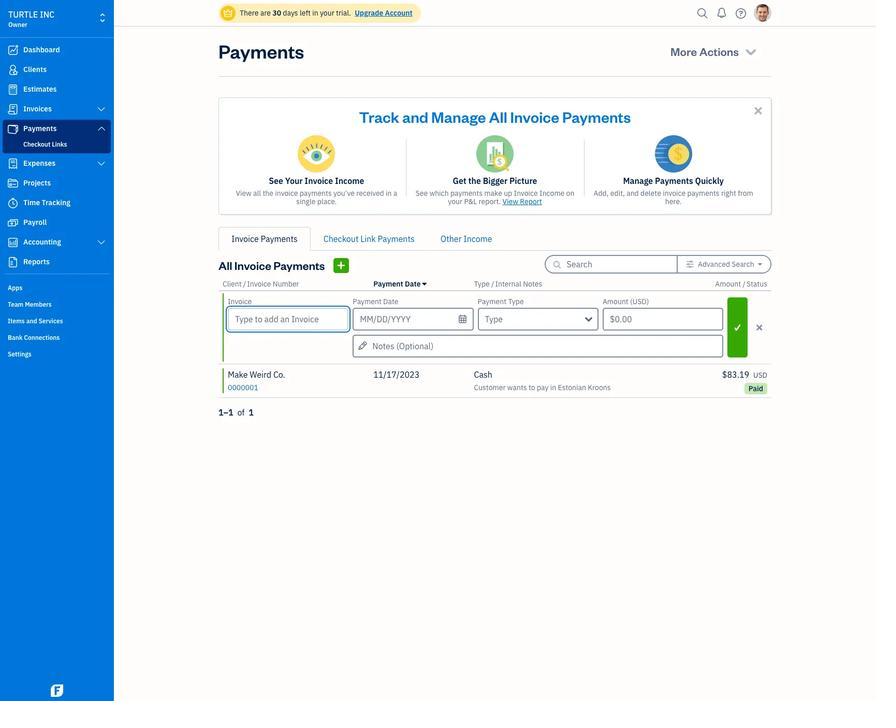 Task type: vqa. For each thing, say whether or not it's contained in the screenshot.
the
yes



Task type: locate. For each thing, give the bounding box(es) containing it.
invoice down 'your'
[[275, 189, 298, 198]]

0 vertical spatial and
[[403, 107, 429, 126]]

0 vertical spatial checkout
[[23, 140, 50, 148]]

1 horizontal spatial /
[[492, 279, 494, 289]]

3 payments from the left
[[688, 189, 720, 198]]

checkout links
[[23, 140, 67, 148]]

1 horizontal spatial all
[[489, 107, 508, 126]]

invoice payments link
[[219, 227, 311, 251]]

1 horizontal spatial income
[[464, 234, 492, 244]]

0 vertical spatial chevron large down image
[[97, 105, 106, 113]]

quickly
[[696, 176, 724, 186]]

0000001 link
[[228, 382, 258, 392]]

date down payment date button
[[383, 297, 399, 306]]

1 vertical spatial your
[[448, 197, 463, 206]]

account
[[385, 8, 413, 18]]

report
[[520, 197, 542, 206]]

/ right type button on the top right of page
[[492, 279, 494, 289]]

0 horizontal spatial see
[[269, 176, 283, 186]]

0 horizontal spatial in
[[313, 8, 318, 18]]

1 horizontal spatial manage
[[624, 176, 654, 186]]

the inside see your invoice income view all the invoice payments you've received in a single place.
[[263, 189, 274, 198]]

type button
[[478, 308, 599, 331]]

1 horizontal spatial in
[[386, 189, 392, 198]]

the right get
[[469, 176, 481, 186]]

2 payments from the left
[[451, 189, 483, 198]]

and right track
[[403, 107, 429, 126]]

payment date left caretdown image
[[374, 279, 421, 289]]

received
[[357, 189, 384, 198]]

bank
[[8, 334, 23, 341]]

checkout link payments link
[[311, 227, 428, 251]]

single
[[297, 197, 316, 206]]

amount for amount (usd)
[[603, 297, 629, 306]]

invoice right delete
[[663, 189, 686, 198]]

payment type
[[478, 297, 524, 306]]

payments
[[219, 39, 304, 63], [563, 107, 631, 126], [23, 124, 57, 133], [655, 176, 694, 186], [261, 234, 298, 244], [378, 234, 415, 244], [274, 258, 325, 273]]

bank connections link
[[3, 330, 111, 345]]

view inside see your invoice income view all the invoice payments you've received in a single place.
[[236, 189, 252, 198]]

0 vertical spatial see
[[269, 176, 283, 186]]

invoice image
[[7, 104, 19, 115]]

payment date down payment date button
[[353, 297, 399, 306]]

accounting link
[[3, 233, 111, 252]]

1 horizontal spatial your
[[448, 197, 463, 206]]

crown image
[[223, 8, 234, 18]]

1 vertical spatial amount
[[603, 297, 629, 306]]

0 vertical spatial in
[[313, 8, 318, 18]]

see your invoice income image
[[298, 135, 335, 173]]

2 horizontal spatial /
[[743, 279, 746, 289]]

/ for internal
[[492, 279, 494, 289]]

3 / from the left
[[743, 279, 746, 289]]

1 / from the left
[[243, 279, 246, 289]]

of
[[238, 407, 245, 418]]

search image
[[695, 5, 711, 21]]

see inside see your invoice income view all the invoice payments you've received in a single place.
[[269, 176, 283, 186]]

are
[[260, 8, 271, 18]]

see inside see which payments make up invoice income on your p&l report.
[[416, 189, 428, 198]]

payments inside see which payments make up invoice income on your p&l report.
[[451, 189, 483, 198]]

1 chevron large down image from the top
[[97, 105, 106, 113]]

0 horizontal spatial amount
[[603, 297, 629, 306]]

expenses
[[23, 159, 56, 168]]

type inside dropdown button
[[485, 314, 503, 324]]

more actions
[[671, 44, 739, 59]]

other
[[441, 234, 462, 244]]

Invoice text field
[[229, 309, 348, 330]]

members
[[25, 301, 52, 308]]

get the bigger picture image
[[477, 135, 514, 173]]

picture
[[510, 176, 538, 186]]

track and manage all invoice payments
[[359, 107, 631, 126]]

0 horizontal spatial income
[[335, 176, 364, 186]]

projects link
[[3, 174, 111, 193]]

Amount (USD) text field
[[603, 308, 724, 331]]

payroll link
[[3, 213, 111, 232]]

estimate image
[[7, 84, 19, 95]]

date left caretdown image
[[405, 279, 421, 289]]

chevron large down image up checkout links link
[[97, 124, 106, 133]]

time
[[23, 198, 40, 207]]

report image
[[7, 257, 19, 267]]

amount
[[716, 279, 741, 289], [603, 297, 629, 306]]

payment left caretdown image
[[374, 279, 404, 289]]

1 horizontal spatial payments
[[451, 189, 483, 198]]

1 horizontal spatial and
[[403, 107, 429, 126]]

cash customer wants to pay in estonian kroons
[[474, 369, 611, 392]]

chevron large down image for payments
[[97, 124, 106, 133]]

dashboard image
[[7, 45, 19, 55]]

0 vertical spatial type
[[474, 279, 490, 289]]

income inside see your invoice income view all the invoice payments you've received in a single place.
[[335, 176, 364, 186]]

projects
[[23, 178, 51, 188]]

type
[[474, 279, 490, 289], [508, 297, 524, 306], [485, 314, 503, 324]]

and
[[403, 107, 429, 126], [627, 189, 639, 198], [26, 317, 37, 325]]

0 vertical spatial the
[[469, 176, 481, 186]]

chevron large down image
[[97, 105, 106, 113], [97, 124, 106, 133], [97, 160, 106, 168]]

payroll
[[23, 218, 47, 227]]

manage payments quickly image
[[655, 135, 693, 173]]

1 vertical spatial and
[[627, 189, 639, 198]]

2 chevron large down image from the top
[[97, 124, 106, 133]]

the right all
[[263, 189, 274, 198]]

your left p&l
[[448, 197, 463, 206]]

chevron large down image inside invoices link
[[97, 105, 106, 113]]

all up get the bigger picture
[[489, 107, 508, 126]]

1 vertical spatial manage
[[624, 176, 654, 186]]

see
[[269, 176, 283, 186], [416, 189, 428, 198]]

see left 'your'
[[269, 176, 283, 186]]

1 invoice from the left
[[275, 189, 298, 198]]

payments down quickly
[[688, 189, 720, 198]]

0 vertical spatial all
[[489, 107, 508, 126]]

there
[[240, 8, 259, 18]]

0 vertical spatial date
[[405, 279, 421, 289]]

2 vertical spatial and
[[26, 317, 37, 325]]

all up client
[[219, 258, 232, 273]]

income left on at the top right of page
[[540, 189, 565, 198]]

type up payment type
[[474, 279, 490, 289]]

from
[[738, 189, 754, 198]]

in for cash
[[551, 383, 557, 392]]

1 vertical spatial all
[[219, 258, 232, 273]]

1 horizontal spatial invoice
[[663, 189, 686, 198]]

p&l
[[464, 197, 477, 206]]

cancel image
[[751, 321, 769, 334]]

payments
[[300, 189, 332, 198], [451, 189, 483, 198], [688, 189, 720, 198]]

1 horizontal spatial amount
[[716, 279, 741, 289]]

chevrondown image
[[744, 44, 759, 59]]

0 horizontal spatial and
[[26, 317, 37, 325]]

payment down type button on the top right of page
[[478, 297, 507, 306]]

right
[[722, 189, 737, 198]]

amount down advanced search on the top
[[716, 279, 741, 289]]

in
[[313, 8, 318, 18], [386, 189, 392, 198], [551, 383, 557, 392]]

1 vertical spatial in
[[386, 189, 392, 198]]

up
[[504, 189, 513, 198]]

0 horizontal spatial payments
[[300, 189, 332, 198]]

client image
[[7, 65, 19, 75]]

2 vertical spatial chevron large down image
[[97, 160, 106, 168]]

0 horizontal spatial date
[[383, 297, 399, 306]]

payments inside manage payments quickly add, edit, and delete invoice payments right from here.
[[688, 189, 720, 198]]

0 horizontal spatial checkout
[[23, 140, 50, 148]]

to
[[529, 383, 536, 392]]

1 vertical spatial date
[[383, 297, 399, 306]]

2 vertical spatial income
[[464, 234, 492, 244]]

2 vertical spatial type
[[485, 314, 503, 324]]

0 horizontal spatial view
[[236, 189, 252, 198]]

chart image
[[7, 237, 19, 248]]

2 horizontal spatial in
[[551, 383, 557, 392]]

add a new payment image
[[337, 259, 346, 272]]

1 horizontal spatial date
[[405, 279, 421, 289]]

chevron large down image down checkout links link
[[97, 160, 106, 168]]

dashboard
[[23, 45, 60, 54]]

/
[[243, 279, 246, 289], [492, 279, 494, 289], [743, 279, 746, 289]]

a
[[394, 189, 398, 198]]

0 vertical spatial your
[[320, 8, 335, 18]]

0 vertical spatial manage
[[432, 107, 486, 126]]

in right left
[[313, 8, 318, 18]]

/ right client
[[243, 279, 246, 289]]

and right items
[[26, 317, 37, 325]]

income
[[335, 176, 364, 186], [540, 189, 565, 198], [464, 234, 492, 244]]

2 horizontal spatial and
[[627, 189, 639, 198]]

in left "a"
[[386, 189, 392, 198]]

estimates link
[[3, 80, 111, 99]]

in inside "cash customer wants to pay in estonian kroons"
[[551, 383, 557, 392]]

expense image
[[7, 159, 19, 169]]

caretdown image
[[759, 260, 763, 268]]

checkout inside the 'main' element
[[23, 140, 50, 148]]

type for type / internal notes
[[474, 279, 490, 289]]

payments down 'your'
[[300, 189, 332, 198]]

income inside see which payments make up invoice income on your p&l report.
[[540, 189, 565, 198]]

chevron large down image for expenses
[[97, 160, 106, 168]]

income up you've
[[335, 176, 364, 186]]

invoice payments
[[232, 234, 298, 244]]

invoice
[[511, 107, 560, 126], [305, 176, 333, 186], [514, 189, 538, 198], [232, 234, 259, 244], [235, 258, 271, 273], [247, 279, 271, 289], [228, 297, 252, 306]]

payments down get
[[451, 189, 483, 198]]

manage
[[432, 107, 486, 126], [624, 176, 654, 186]]

and right edit,
[[627, 189, 639, 198]]

view
[[236, 189, 252, 198], [503, 197, 519, 206]]

invoice inside see your invoice income view all the invoice payments you've received in a single place.
[[275, 189, 298, 198]]

income inside "other income" link
[[464, 234, 492, 244]]

/ for invoice
[[243, 279, 246, 289]]

income right the other
[[464, 234, 492, 244]]

all invoice payments
[[219, 258, 325, 273]]

2 vertical spatial in
[[551, 383, 557, 392]]

chevron large down image down estimates link
[[97, 105, 106, 113]]

settings
[[8, 350, 32, 358]]

see for your
[[269, 176, 283, 186]]

the
[[469, 176, 481, 186], [263, 189, 274, 198]]

1 vertical spatial checkout
[[324, 234, 359, 244]]

type down payment type
[[485, 314, 503, 324]]

checkout for checkout link payments
[[324, 234, 359, 244]]

1 vertical spatial income
[[540, 189, 565, 198]]

chevron large down image for invoices
[[97, 105, 106, 113]]

date
[[405, 279, 421, 289], [383, 297, 399, 306]]

your
[[320, 8, 335, 18], [448, 197, 463, 206]]

and inside the 'main' element
[[26, 317, 37, 325]]

payments link
[[3, 120, 111, 138]]

more actions button
[[662, 39, 768, 64]]

1 horizontal spatial see
[[416, 189, 428, 198]]

chevron large down image inside payments link
[[97, 124, 106, 133]]

invoice inside manage payments quickly add, edit, and delete invoice payments right from here.
[[663, 189, 686, 198]]

1 vertical spatial type
[[508, 297, 524, 306]]

2 invoice from the left
[[663, 189, 686, 198]]

0 horizontal spatial the
[[263, 189, 274, 198]]

place.
[[317, 197, 337, 206]]

1 vertical spatial see
[[416, 189, 428, 198]]

reports
[[23, 257, 50, 266]]

/ left status in the right of the page
[[743, 279, 746, 289]]

1 payments from the left
[[300, 189, 332, 198]]

close image
[[753, 105, 765, 117]]

1 vertical spatial the
[[263, 189, 274, 198]]

checkout up add a new payment icon
[[324, 234, 359, 244]]

payments inside see your invoice income view all the invoice payments you've received in a single place.
[[300, 189, 332, 198]]

dashboard link
[[3, 41, 111, 60]]

left
[[300, 8, 311, 18]]

view left all
[[236, 189, 252, 198]]

client / invoice number
[[223, 279, 299, 289]]

all
[[489, 107, 508, 126], [219, 258, 232, 273]]

amount left (usd) on the right
[[603, 297, 629, 306]]

project image
[[7, 178, 19, 189]]

1 vertical spatial chevron large down image
[[97, 124, 106, 133]]

0 vertical spatial income
[[335, 176, 364, 186]]

2 horizontal spatial income
[[540, 189, 565, 198]]

0 horizontal spatial invoice
[[275, 189, 298, 198]]

amount for amount / status
[[716, 279, 741, 289]]

turtle
[[8, 9, 38, 20]]

2 / from the left
[[492, 279, 494, 289]]

see left 'which'
[[416, 189, 428, 198]]

1 horizontal spatial checkout
[[324, 234, 359, 244]]

chevron large down image inside expenses link
[[97, 160, 106, 168]]

view right make
[[503, 197, 519, 206]]

2 horizontal spatial payments
[[688, 189, 720, 198]]

type down internal
[[508, 297, 524, 306]]

link
[[361, 234, 376, 244]]

usd
[[754, 370, 768, 380]]

checkout up expenses
[[23, 140, 50, 148]]

advanced
[[698, 260, 731, 269]]

0 horizontal spatial /
[[243, 279, 246, 289]]

0 vertical spatial amount
[[716, 279, 741, 289]]

your left trial.
[[320, 8, 335, 18]]

in right pay at right bottom
[[551, 383, 557, 392]]

3 chevron large down image from the top
[[97, 160, 106, 168]]



Task type: describe. For each thing, give the bounding box(es) containing it.
tracking
[[42, 198, 70, 207]]

accounting
[[23, 237, 61, 247]]

team members
[[8, 301, 52, 308]]

advanced search button
[[678, 256, 771, 273]]

and for manage
[[403, 107, 429, 126]]

payment down payment date button
[[353, 297, 382, 306]]

track
[[359, 107, 400, 126]]

report.
[[479, 197, 501, 206]]

amount button
[[716, 279, 741, 289]]

checkout links link
[[5, 138, 109, 151]]

notifications image
[[714, 3, 731, 23]]

delete
[[641, 189, 662, 198]]

internal
[[496, 279, 522, 289]]

services
[[39, 317, 63, 325]]

search
[[732, 260, 755, 269]]

upgrade
[[355, 8, 384, 18]]

11/17/2023
[[374, 369, 420, 380]]

type / internal notes
[[474, 279, 543, 289]]

add,
[[594, 189, 609, 198]]

1 horizontal spatial view
[[503, 197, 519, 206]]

and inside manage payments quickly add, edit, and delete invoice payments right from here.
[[627, 189, 639, 198]]

1–1
[[219, 407, 233, 418]]

upgrade account link
[[353, 8, 413, 18]]

chevron large down image
[[97, 238, 106, 247]]

all
[[253, 189, 261, 198]]

main element
[[0, 0, 140, 701]]

invoices
[[23, 104, 52, 113]]

turtle inc owner
[[8, 9, 55, 28]]

Notes (Optional) text field
[[353, 335, 724, 358]]

payments inside manage payments quickly add, edit, and delete invoice payments right from here.
[[655, 176, 694, 186]]

invoice inside see which payments make up invoice income on your p&l report.
[[514, 189, 538, 198]]

30
[[273, 8, 281, 18]]

payment image
[[7, 124, 19, 134]]

payments for add,
[[688, 189, 720, 198]]

0000001
[[228, 383, 258, 392]]

make
[[485, 189, 503, 198]]

save image
[[729, 321, 747, 334]]

amount (usd)
[[603, 297, 649, 306]]

invoice for payments
[[663, 189, 686, 198]]

0 vertical spatial payment date
[[374, 279, 421, 289]]

settings link
[[3, 346, 111, 362]]

more
[[671, 44, 698, 59]]

links
[[52, 140, 67, 148]]

type for type
[[485, 314, 503, 324]]

in inside see your invoice income view all the invoice payments you've received in a single place.
[[386, 189, 392, 198]]

team members link
[[3, 296, 111, 312]]

see which payments make up invoice income on your p&l report.
[[416, 189, 575, 206]]

manage inside manage payments quickly add, edit, and delete invoice payments right from here.
[[624, 176, 654, 186]]

caretdown image
[[423, 280, 427, 288]]

advanced search
[[698, 260, 755, 269]]

status
[[747, 279, 768, 289]]

clients link
[[3, 61, 111, 79]]

your
[[285, 176, 303, 186]]

in for there
[[313, 8, 318, 18]]

client
[[223, 279, 242, 289]]

you've
[[334, 189, 355, 198]]

0 horizontal spatial all
[[219, 258, 232, 273]]

view report
[[503, 197, 542, 206]]

make weird co. 0000001
[[228, 369, 285, 392]]

on
[[567, 189, 575, 198]]

weird
[[250, 369, 272, 380]]

0 horizontal spatial your
[[320, 8, 335, 18]]

1 vertical spatial payment date
[[353, 297, 399, 306]]

/ for status
[[743, 279, 746, 289]]

manage payments quickly add, edit, and delete invoice payments right from here.
[[594, 176, 754, 206]]

checkout link payments
[[324, 234, 415, 244]]

0 horizontal spatial manage
[[432, 107, 486, 126]]

get the bigger picture
[[453, 176, 538, 186]]

see for which
[[416, 189, 428, 198]]

type button
[[474, 279, 490, 289]]

edit,
[[611, 189, 625, 198]]

make
[[228, 369, 248, 380]]

bank connections
[[8, 334, 60, 341]]

there are 30 days left in your trial. upgrade account
[[240, 8, 413, 18]]

checkout for checkout links
[[23, 140, 50, 148]]

apps
[[8, 284, 23, 292]]

and for services
[[26, 317, 37, 325]]

amount / status
[[716, 279, 768, 289]]

payments inside the 'main' element
[[23, 124, 57, 133]]

Search text field
[[567, 256, 660, 273]]

wants
[[508, 383, 527, 392]]

go to help image
[[733, 5, 750, 21]]

apps link
[[3, 280, 111, 295]]

co.
[[274, 369, 285, 380]]

1 horizontal spatial the
[[469, 176, 481, 186]]

invoices link
[[3, 100, 111, 119]]

$83.19
[[723, 369, 750, 380]]

notes
[[523, 279, 543, 289]]

your inside see which payments make up invoice income on your p&l report.
[[448, 197, 463, 206]]

payment date button
[[374, 279, 427, 289]]

actions
[[700, 44, 739, 59]]

bigger
[[483, 176, 508, 186]]

Payment date in MM/DD/YYYY format text field
[[353, 308, 474, 331]]

owner
[[8, 21, 27, 28]]

other income link
[[428, 227, 505, 251]]

items
[[8, 317, 25, 325]]

see your invoice income view all the invoice payments you've received in a single place.
[[236, 176, 398, 206]]

expenses link
[[3, 154, 111, 173]]

customer
[[474, 383, 506, 392]]

invoice inside see your invoice income view all the invoice payments you've received in a single place.
[[305, 176, 333, 186]]

invoice for your
[[275, 189, 298, 198]]

number
[[273, 279, 299, 289]]

which
[[430, 189, 449, 198]]

1
[[249, 407, 254, 418]]

pay
[[537, 383, 549, 392]]

clients
[[23, 65, 47, 74]]

trial.
[[336, 8, 351, 18]]

settings image
[[686, 260, 695, 268]]

money image
[[7, 218, 19, 228]]

paid
[[749, 384, 764, 393]]

freshbooks image
[[49, 684, 65, 697]]

payments for income
[[300, 189, 332, 198]]

timer image
[[7, 198, 19, 208]]

reports link
[[3, 253, 111, 271]]

get
[[453, 176, 467, 186]]



